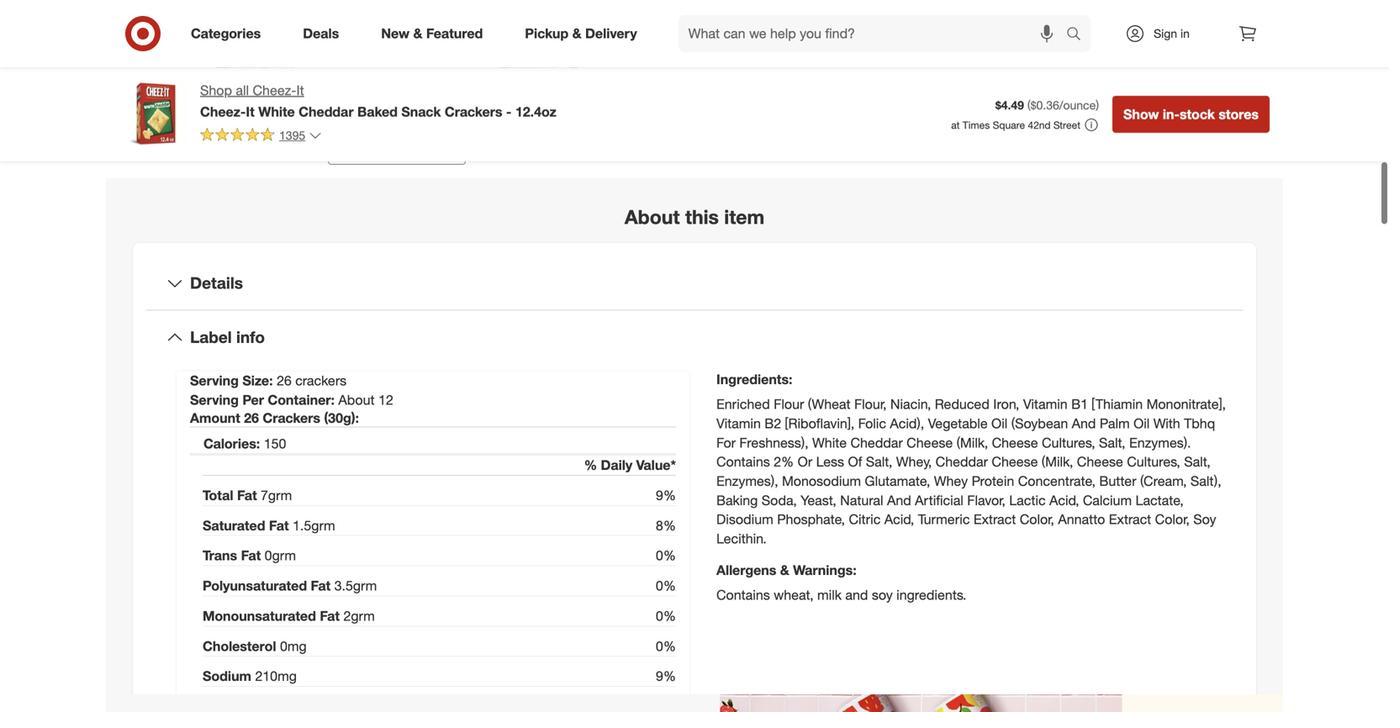 Task type: locate. For each thing, give the bounding box(es) containing it.
crackers
[[1009, 10, 1065, 27], [295, 373, 347, 389]]

disodium
[[717, 512, 774, 528]]

0 vertical spatial crackers
[[1009, 10, 1065, 27]]

acid, down concentrate,
[[1050, 492, 1080, 509]]

2 vertical spatial and
[[846, 587, 868, 603]]

26 down "per"
[[244, 410, 259, 426]]

at
[[951, 119, 960, 131]]

cultures, down enzymes). at the right of the page
[[1127, 454, 1181, 470]]

oil left with
[[1134, 415, 1150, 432]]

crackers down container:
[[263, 410, 320, 426]]

salt, right of at the right of the page
[[866, 454, 893, 470]]

ingredients:
[[717, 371, 793, 388]]

crackers up container:
[[295, 373, 347, 389]]

2 vertical spatial it
[[246, 103, 255, 120]]

1 horizontal spatial extract
[[1109, 512, 1152, 528]]

0%
[[656, 548, 676, 564], [656, 578, 676, 594], [656, 608, 676, 624], [656, 638, 676, 655]]

fat left 1.5
[[269, 518, 289, 534]]

flour,
[[854, 396, 887, 413]]

0 horizontal spatial crackers
[[295, 373, 347, 389]]

color, down the lactate,
[[1155, 512, 1190, 528]]

it up cheddar
[[296, 82, 304, 98]]

calcium
[[1083, 492, 1132, 509]]

0 vertical spatial or
[[821, 29, 832, 43]]

mg for cholesterol 0 mg
[[288, 638, 307, 655]]

1 horizontal spatial 2
[[777, 10, 784, 27]]

0 horizontal spatial 26
[[244, 410, 259, 426]]

cheddar up "whey"
[[936, 454, 988, 470]]

0 horizontal spatial color,
[[1020, 512, 1055, 528]]

advertisement element
[[715, 69, 1270, 133], [0, 700, 1389, 712]]

sodium
[[203, 668, 251, 685]]

1 vertical spatial cheez-
[[253, 82, 296, 98]]

for up contains
[[717, 435, 736, 451]]

buy
[[749, 10, 773, 27]]

1 horizontal spatial 26
[[277, 373, 292, 389]]

1 horizontal spatial 0
[[280, 638, 288, 655]]

or down the on
[[821, 29, 832, 43]]

2 horizontal spatial and
[[1072, 415, 1096, 432]]

1 vertical spatial 26
[[244, 410, 259, 426]]

grm up monounsaturated fat 2 grm
[[353, 578, 377, 594]]

0 vertical spatial for
[[788, 10, 806, 27]]

1 horizontal spatial (milk,
[[1042, 454, 1074, 470]]

210
[[255, 668, 278, 685]]

acid),
[[890, 415, 924, 432]]

0 horizontal spatial vitamin
[[717, 415, 761, 432]]

1 horizontal spatial color,
[[1155, 512, 1190, 528]]

1 0% from the top
[[656, 548, 676, 564]]

1 horizontal spatial crackers
[[1009, 10, 1065, 27]]

1 horizontal spatial cheddar
[[936, 454, 988, 470]]

lactic
[[1010, 492, 1046, 509]]

fat left 7
[[237, 487, 257, 504]]

search button
[[1059, 15, 1099, 56]]

show
[[1124, 106, 1159, 122]]

0 vertical spatial 26
[[277, 373, 292, 389]]

soy left 'ingredients.'
[[872, 587, 893, 603]]

0 vertical spatial and
[[1072, 415, 1096, 432]]

& inside new & featured link
[[413, 25, 423, 42]]

1 vertical spatial about
[[338, 392, 375, 408]]

0 vertical spatial it
[[935, 10, 944, 27]]

cheddar
[[299, 103, 354, 120]]

crackers up search
[[1009, 10, 1065, 27]]

cheese up 'whey,'
[[907, 435, 953, 451]]

0% for trans fat 0 grm
[[656, 548, 676, 564]]

1 vertical spatial for
[[717, 435, 736, 451]]

salt, up salt),
[[1184, 454, 1211, 470]]

it down all
[[246, 103, 255, 120]]

total fat 7 grm
[[203, 487, 292, 504]]

1 horizontal spatial soy
[[1194, 512, 1217, 528]]

or right 2%
[[798, 454, 813, 470]]

grm down the '3.5'
[[351, 608, 375, 624]]

0 horizontal spatial about
[[338, 392, 375, 408]]

2 inside buy 2 for $7 on select cheez-it snacks & crackers order pickup or same day delivery only
[[777, 10, 784, 27]]

0 vertical spatial cheddar
[[851, 435, 903, 451]]

freshness),
[[740, 435, 809, 451]]

0 horizontal spatial 0
[[265, 548, 272, 564]]

1 vertical spatial crackers
[[295, 373, 347, 389]]

new & featured link
[[367, 15, 504, 52]]

1 vertical spatial vitamin
[[717, 415, 761, 432]]

citric
[[849, 512, 881, 528]]

about left this
[[625, 205, 680, 229]]

protein
[[972, 473, 1015, 490]]

soy down salt),
[[1194, 512, 1217, 528]]

0 vertical spatial soy
[[1194, 512, 1217, 528]]

folic
[[858, 415, 886, 432]]

and down the b1
[[1072, 415, 1096, 432]]

2 down the '3.5'
[[344, 608, 351, 624]]

for inside ingredients: enriched flour (wheat flour, niacin, reduced iron, vitamin b1 [thiamin mononitrate], vitamin b2 [riboflavin], folic acid), vegetable oil (soybean and palm oil with tbhq for freshness), white cheddar cheese (milk, cheese cultures, salt, enzymes). contains 2% or less of salt, whey, cheddar cheese (milk, cheese cultures, salt, enzymes), monosodium glutamate, whey protein concentrate, butter (cream, salt), baking soda, yeast, natural and artificial flavor, lactic acid, calcium lactate, disodium phosphate, citric acid, turmeric extract color, annatto extract color, soy lecithin.
[[717, 435, 736, 451]]

with
[[1154, 415, 1181, 432]]

2%
[[774, 454, 794, 470]]

salt, down palm
[[1099, 435, 1126, 451]]

stores
[[1219, 106, 1259, 122]]

0 vertical spatial 9%
[[656, 487, 676, 504]]

baked
[[357, 103, 398, 120]]

monounsaturated fat 2 grm
[[203, 608, 375, 624]]

it inside buy 2 for $7 on select cheez-it snacks & crackers order pickup or same day delivery only
[[935, 10, 944, 27]]

mg for sodium 210 mg
[[278, 668, 297, 685]]

enzymes),
[[717, 473, 778, 490]]

fat for monounsaturated fat
[[320, 608, 340, 624]]

reduced
[[935, 396, 990, 413]]

vitamin down 'enriched'
[[717, 415, 761, 432]]

:
[[355, 410, 359, 426]]

soy inside ingredients: enriched flour (wheat flour, niacin, reduced iron, vitamin b1 [thiamin mononitrate], vitamin b2 [riboflavin], folic acid), vegetable oil (soybean and palm oil with tbhq for freshness), white cheddar cheese (milk, cheese cultures, salt, enzymes). contains 2% or less of salt, whey, cheddar cheese (milk, cheese cultures, salt, enzymes), monosodium glutamate, whey protein concentrate, butter (cream, salt), baking soda, yeast, natural and artificial flavor, lactic acid, calcium lactate, disodium phosphate, citric acid, turmeric extract color, annatto extract color, soy lecithin.
[[1194, 512, 1217, 528]]

0 vertical spatial cheez-
[[889, 10, 935, 27]]

image gallery element
[[119, 0, 675, 165]]

0 vertical spatial serving
[[190, 373, 239, 389]]

b2
[[765, 415, 782, 432]]

0 vertical spatial about
[[625, 205, 680, 229]]

0 horizontal spatial oil
[[992, 415, 1008, 432]]

3.5
[[334, 578, 353, 594]]

1 horizontal spatial acid,
[[1050, 492, 1080, 509]]

What can we help you find? suggestions appear below search field
[[678, 15, 1071, 52]]

cheese
[[907, 435, 953, 451], [992, 435, 1038, 451], [992, 454, 1038, 470], [1077, 454, 1123, 470]]

grm for polyunsaturated fat 3.5 grm
[[353, 578, 377, 594]]

crackers left -
[[445, 103, 503, 120]]

4 0% from the top
[[656, 638, 676, 655]]

1 vertical spatial serving
[[190, 392, 239, 408]]

pickup & delivery link
[[511, 15, 658, 52]]

1 horizontal spatial pickup
[[782, 29, 818, 43]]

grm up saturated fat 1.5 grm
[[268, 487, 292, 504]]

glutamate,
[[865, 473, 930, 490]]

new & featured
[[381, 25, 483, 42]]

1 horizontal spatial cultures,
[[1127, 454, 1181, 470]]

day
[[869, 29, 889, 43]]

in-
[[1163, 106, 1180, 122]]

0 vertical spatial crackers
[[445, 103, 503, 120]]

soy inside allergens & warnings: contains wheat, milk and soy ingredients.
[[872, 587, 893, 603]]

0 horizontal spatial crackers
[[263, 410, 320, 426]]

this
[[685, 205, 719, 229]]

or
[[821, 29, 832, 43], [798, 454, 813, 470]]

1 vertical spatial it
[[296, 82, 304, 98]]

7
[[261, 487, 268, 504]]

ingredients.
[[897, 587, 967, 603]]

1 horizontal spatial about
[[625, 205, 680, 229]]

crackers
[[445, 103, 503, 120], [263, 410, 320, 426]]

0 down saturated fat 1.5 grm
[[265, 548, 272, 564]]

cheez-
[[889, 10, 935, 27], [253, 82, 296, 98], [200, 103, 246, 120]]

0 horizontal spatial extract
[[974, 512, 1016, 528]]

show in-stock stores
[[1124, 106, 1259, 122]]

0 vertical spatial cultures,
[[1042, 435, 1096, 451]]

snack
[[402, 103, 441, 120]]

grm up the '3.5'
[[311, 518, 335, 534]]

and inside allergens & warnings: contains wheat, milk and soy ingredients.
[[846, 587, 868, 603]]

0 vertical spatial 2
[[777, 10, 784, 27]]

8%
[[656, 518, 676, 534]]

whey
[[934, 473, 968, 490]]

about inside serving size: 26 crackers serving per container: about 12
[[338, 392, 375, 408]]

cultures, down (soybean
[[1042, 435, 1096, 451]]

2 extract from the left
[[1109, 512, 1152, 528]]

for left $7
[[788, 10, 806, 27]]

42nd
[[1028, 119, 1051, 131]]

& inside pickup & delivery link
[[572, 25, 582, 42]]

& for pickup & delivery
[[572, 25, 582, 42]]

acid,
[[1050, 492, 1080, 509], [885, 512, 914, 528]]

and
[[1072, 415, 1096, 432], [887, 492, 912, 509], [846, 587, 868, 603]]

0 horizontal spatial or
[[798, 454, 813, 470]]

0 horizontal spatial soy
[[872, 587, 893, 603]]

white
[[812, 435, 847, 451]]

2 horizontal spatial it
[[935, 10, 944, 27]]

serving size: 26 crackers serving per container: about 12
[[190, 373, 393, 408]]

pickup down $7
[[782, 29, 818, 43]]

(wheat
[[808, 396, 851, 413]]

for
[[788, 10, 806, 27], [717, 435, 736, 451]]

0 vertical spatial vitamin
[[1023, 396, 1068, 413]]

grm up the polyunsaturated fat 3.5 grm
[[272, 548, 296, 564]]

2
[[777, 10, 784, 27], [344, 608, 351, 624]]

monounsaturated
[[203, 608, 316, 624]]

0% for cholesterol 0 mg
[[656, 638, 676, 655]]

cheese down (soybean
[[992, 435, 1038, 451]]

1 vertical spatial or
[[798, 454, 813, 470]]

cheez-it white cheddar baked snack crackers - 12.4oz, 7 of 9 image
[[119, 0, 390, 115]]

acid, right the "citric"
[[885, 512, 914, 528]]

label info button
[[146, 311, 1243, 365]]

pickup
[[525, 25, 569, 42], [782, 29, 818, 43]]

phosphate,
[[777, 512, 845, 528]]

grm for monounsaturated fat 2 grm
[[351, 608, 375, 624]]

26 up container:
[[277, 373, 292, 389]]

flavor,
[[967, 492, 1006, 509]]

yeast,
[[801, 492, 837, 509]]

baking
[[717, 492, 758, 509]]

pickup up 12.4oz
[[525, 25, 569, 42]]

crackers inside shop all cheez-it cheez-it white cheddar baked snack crackers - 12.4oz
[[445, 103, 503, 120]]

in
[[1181, 26, 1190, 41]]

0 horizontal spatial and
[[846, 587, 868, 603]]

extract down flavor,
[[974, 512, 1016, 528]]

cheez- inside buy 2 for $7 on select cheez-it snacks & crackers order pickup or same day delivery only
[[889, 10, 935, 27]]

1 vertical spatial and
[[887, 492, 912, 509]]

1 horizontal spatial or
[[821, 29, 832, 43]]

1 horizontal spatial crackers
[[445, 103, 503, 120]]

0 horizontal spatial cheez-
[[200, 103, 246, 120]]

1 extract from the left
[[974, 512, 1016, 528]]

1 vertical spatial mg
[[278, 668, 297, 685]]

2 horizontal spatial cheez-
[[889, 10, 935, 27]]

about up :
[[338, 392, 375, 408]]

1 horizontal spatial for
[[788, 10, 806, 27]]

2 vertical spatial cheez-
[[200, 103, 246, 120]]

fat down the '3.5'
[[320, 608, 340, 624]]

mg down monounsaturated fat 2 grm
[[288, 638, 307, 655]]

1 vertical spatial soy
[[872, 587, 893, 603]]

(milk, up concentrate,
[[1042, 454, 1074, 470]]

0 horizontal spatial 2
[[344, 608, 351, 624]]

oil down iron,
[[992, 415, 1008, 432]]

1 vertical spatial (milk,
[[1042, 454, 1074, 470]]

1 vertical spatial 0
[[280, 638, 288, 655]]

mg down cholesterol 0 mg
[[278, 668, 297, 685]]

it up only on the right of the page
[[935, 10, 944, 27]]

serving
[[190, 373, 239, 389], [190, 392, 239, 408]]

3 0% from the top
[[656, 608, 676, 624]]

and down glutamate,
[[887, 492, 912, 509]]

vitamin up (soybean
[[1023, 396, 1068, 413]]

image of cheez-it white cheddar baked snack crackers - 12.4oz image
[[119, 81, 187, 148]]

0 horizontal spatial (milk,
[[957, 435, 988, 451]]

cheese up butter
[[1077, 454, 1123, 470]]

& inside buy 2 for $7 on select cheez-it snacks & crackers order pickup or same day delivery only
[[996, 10, 1006, 27]]

1 horizontal spatial oil
[[1134, 415, 1150, 432]]

1 9% from the top
[[656, 487, 676, 504]]

color, down lactic
[[1020, 512, 1055, 528]]

1 horizontal spatial delivery
[[892, 29, 935, 43]]

deals link
[[289, 15, 360, 52]]

1 vertical spatial cheddar
[[936, 454, 988, 470]]

2 9% from the top
[[656, 668, 676, 685]]

1 vertical spatial crackers
[[263, 410, 320, 426]]

fat up polyunsaturated
[[241, 548, 261, 564]]

1 vertical spatial acid,
[[885, 512, 914, 528]]

grm
[[268, 487, 292, 504], [311, 518, 335, 534], [272, 548, 296, 564], [353, 578, 377, 594], [351, 608, 375, 624]]

& inside allergens & warnings: contains wheat, milk and soy ingredients.
[[780, 562, 790, 579]]

0 down monounsaturated fat 2 grm
[[280, 638, 288, 655]]

(milk, down vegetable
[[957, 435, 988, 451]]

cheese up "protein"
[[992, 454, 1038, 470]]

fat left the '3.5'
[[311, 578, 331, 594]]

0 vertical spatial mg
[[288, 638, 307, 655]]

1 horizontal spatial cheez-
[[253, 82, 296, 98]]

contains
[[717, 454, 770, 470]]

vitamin
[[1023, 396, 1068, 413], [717, 415, 761, 432]]

cheddar down 'folic'
[[851, 435, 903, 451]]

delivery
[[585, 25, 637, 42], [892, 29, 935, 43]]

0 horizontal spatial acid,
[[885, 512, 914, 528]]

0 horizontal spatial delivery
[[585, 25, 637, 42]]

saturated fat 1.5 grm
[[203, 518, 335, 534]]

and right the "milk"
[[846, 587, 868, 603]]

2 0% from the top
[[656, 578, 676, 594]]

cultures,
[[1042, 435, 1096, 451], [1127, 454, 1181, 470]]

1 horizontal spatial salt,
[[1099, 435, 1126, 451]]

1 vertical spatial 9%
[[656, 668, 676, 685]]

extract down calcium at bottom right
[[1109, 512, 1152, 528]]

& for allergens & warnings: contains wheat, milk and soy ingredients.
[[780, 562, 790, 579]]

9% for grm
[[656, 487, 676, 504]]

or inside ingredients: enriched flour (wheat flour, niacin, reduced iron, vitamin b1 [thiamin mononitrate], vitamin b2 [riboflavin], folic acid), vegetable oil (soybean and palm oil with tbhq for freshness), white cheddar cheese (milk, cheese cultures, salt, enzymes). contains 2% or less of salt, whey, cheddar cheese (milk, cheese cultures, salt, enzymes), monosodium glutamate, whey protein concentrate, butter (cream, salt), baking soda, yeast, natural and artificial flavor, lactic acid, calcium lactate, disodium phosphate, citric acid, turmeric extract color, annatto extract color, soy lecithin.
[[798, 454, 813, 470]]

$0.36
[[1031, 98, 1060, 112]]

2 right buy
[[777, 10, 784, 27]]

buy 2 for $7 on select cheez-it snacks & crackers link
[[749, 10, 1065, 27]]

categories link
[[177, 15, 282, 52]]

fat for trans fat
[[241, 548, 261, 564]]

0 horizontal spatial for
[[717, 435, 736, 451]]



Task type: vqa. For each thing, say whether or not it's contained in the screenshot.
"Delivery" inside Pickup & Delivery Link
yes



Task type: describe. For each thing, give the bounding box(es) containing it.
fat for saturated fat
[[269, 518, 289, 534]]

allergens
[[717, 562, 777, 579]]

pickup inside buy 2 for $7 on select cheez-it snacks & crackers order pickup or same day delivery only
[[782, 29, 818, 43]]

1 horizontal spatial vitamin
[[1023, 396, 1068, 413]]

enriched
[[717, 396, 770, 413]]

0 horizontal spatial it
[[246, 103, 255, 120]]

vegetable
[[928, 415, 988, 432]]

fat for polyunsaturated fat
[[311, 578, 331, 594]]

)
[[1096, 98, 1099, 112]]

[riboflavin],
[[785, 415, 855, 432]]

categories
[[191, 25, 261, 42]]

2 horizontal spatial salt,
[[1184, 454, 1211, 470]]

amount
[[190, 410, 240, 426]]

show in-stock stores button
[[1113, 96, 1270, 133]]

monosodium
[[782, 473, 861, 490]]

shop all cheez-it cheez-it white cheddar baked snack crackers - 12.4oz
[[200, 82, 557, 120]]

about this item
[[625, 205, 765, 229]]

sign
[[1154, 26, 1178, 41]]

1395
[[279, 128, 305, 142]]

1 vertical spatial cultures,
[[1127, 454, 1181, 470]]

150
[[264, 436, 286, 452]]

(30g)
[[324, 410, 355, 426]]

12.4oz
[[515, 103, 557, 120]]

featured
[[426, 25, 483, 42]]

1 oil from the left
[[992, 415, 1008, 432]]

crackers inside serving size: 26 crackers serving per container: about 12
[[295, 373, 347, 389]]

[thiamin
[[1092, 396, 1143, 413]]

26 inside serving size: 26 crackers serving per container: about 12
[[277, 373, 292, 389]]

deals
[[303, 25, 339, 42]]

mononitrate],
[[1147, 396, 1226, 413]]

lactate,
[[1136, 492, 1184, 509]]

warnings:
[[793, 562, 857, 579]]

1 color, from the left
[[1020, 512, 1055, 528]]

$4.49 ( $0.36 /ounce )
[[996, 98, 1099, 112]]

size:
[[242, 373, 273, 389]]

calories:
[[204, 436, 260, 452]]

2 color, from the left
[[1155, 512, 1190, 528]]

0 vertical spatial advertisement element
[[715, 69, 1270, 133]]

2 serving from the top
[[190, 392, 239, 408]]

0% for monounsaturated fat 2 grm
[[656, 608, 676, 624]]

-
[[506, 103, 512, 120]]

%
[[584, 457, 597, 474]]

sponsored
[[1220, 135, 1270, 147]]

9% for mg
[[656, 668, 676, 685]]

0 vertical spatial 0
[[265, 548, 272, 564]]

% daily value*
[[584, 457, 676, 474]]

niacin,
[[891, 396, 931, 413]]

only
[[938, 29, 960, 43]]

annatto
[[1058, 512, 1105, 528]]

(soybean
[[1012, 415, 1068, 432]]

0 horizontal spatial salt,
[[866, 454, 893, 470]]

(cream,
[[1141, 473, 1187, 490]]

grm for saturated fat 1.5 grm
[[311, 518, 335, 534]]

label
[[190, 328, 232, 347]]

lecithin.
[[717, 531, 767, 547]]

grm for trans fat 0 grm
[[272, 548, 296, 564]]

2 oil from the left
[[1134, 415, 1150, 432]]

(
[[1028, 98, 1031, 112]]

label info
[[190, 328, 265, 347]]

0 vertical spatial acid,
[[1050, 492, 1080, 509]]

palm
[[1100, 415, 1130, 432]]

1 serving from the top
[[190, 373, 239, 389]]

salt),
[[1191, 473, 1222, 490]]

1 horizontal spatial and
[[887, 492, 912, 509]]

order
[[749, 29, 779, 43]]

select
[[847, 10, 886, 27]]

sodium 210 mg
[[203, 668, 297, 685]]

butter
[[1100, 473, 1137, 490]]

polyunsaturated
[[203, 578, 307, 594]]

0 horizontal spatial cheddar
[[851, 435, 903, 451]]

flour
[[774, 396, 804, 413]]

buy 2 for $7 on select cheez-it snacks & crackers order pickup or same day delivery only
[[749, 10, 1065, 43]]

cheez-it white cheddar baked snack crackers - 12.4oz, 8 of 9 image
[[404, 0, 675, 115]]

0 vertical spatial (milk,
[[957, 435, 988, 451]]

times
[[963, 119, 990, 131]]

grm for total fat 7 grm
[[268, 487, 292, 504]]

polyunsaturated fat 3.5 grm
[[203, 578, 377, 594]]

of
[[848, 454, 862, 470]]

trans fat 0 grm
[[203, 548, 296, 564]]

iron,
[[994, 396, 1020, 413]]

total
[[203, 487, 233, 504]]

or inside buy 2 for $7 on select cheez-it snacks & crackers order pickup or same day delivery only
[[821, 29, 832, 43]]

ingredients: enriched flour (wheat flour, niacin, reduced iron, vitamin b1 [thiamin mononitrate], vitamin b2 [riboflavin], folic acid), vegetable oil (soybean and palm oil with tbhq for freshness), white cheddar cheese (milk, cheese cultures, salt, enzymes). contains 2% or less of salt, whey, cheddar cheese (milk, cheese cultures, salt, enzymes), monosodium glutamate, whey protein concentrate, butter (cream, salt), baking soda, yeast, natural and artificial flavor, lactic acid, calcium lactate, disodium phosphate, citric acid, turmeric extract color, annatto extract color, soy lecithin.
[[717, 371, 1226, 547]]

soda,
[[762, 492, 797, 509]]

/ounce
[[1060, 98, 1096, 112]]

value*
[[636, 457, 676, 474]]

0% for polyunsaturated fat 3.5 grm
[[656, 578, 676, 594]]

trans
[[203, 548, 237, 564]]

info
[[236, 328, 265, 347]]

& for new & featured
[[413, 25, 423, 42]]

all
[[236, 82, 249, 98]]

fat for total fat
[[237, 487, 257, 504]]

cholesterol 0 mg
[[203, 638, 307, 655]]

same
[[835, 29, 865, 43]]

1 vertical spatial advertisement element
[[0, 700, 1389, 712]]

0 horizontal spatial pickup
[[525, 25, 569, 42]]

shop
[[200, 82, 232, 98]]

at times square 42nd street
[[951, 119, 1081, 131]]

pickup & delivery
[[525, 25, 637, 42]]

contains
[[717, 587, 770, 603]]

snacks
[[948, 10, 993, 27]]

crackers inside buy 2 for $7 on select cheez-it snacks & crackers order pickup or same day delivery only
[[1009, 10, 1065, 27]]

1 horizontal spatial it
[[296, 82, 304, 98]]

delivery inside buy 2 for $7 on select cheez-it snacks & crackers order pickup or same day delivery only
[[892, 29, 935, 43]]

1 vertical spatial 2
[[344, 608, 351, 624]]

0 horizontal spatial cultures,
[[1042, 435, 1096, 451]]

tbhq
[[1184, 415, 1216, 432]]

b1
[[1072, 396, 1088, 413]]

details
[[190, 273, 243, 293]]

sign in
[[1154, 26, 1190, 41]]

for inside buy 2 for $7 on select cheez-it snacks & crackers order pickup or same day delivery only
[[788, 10, 806, 27]]

calories: 150
[[204, 436, 286, 452]]

item
[[724, 205, 765, 229]]

amount 26 crackers (30g) :
[[190, 410, 359, 426]]

container:
[[268, 392, 335, 408]]

12
[[378, 392, 393, 408]]

on
[[827, 10, 843, 27]]

concentrate,
[[1018, 473, 1096, 490]]

whey,
[[896, 454, 932, 470]]



